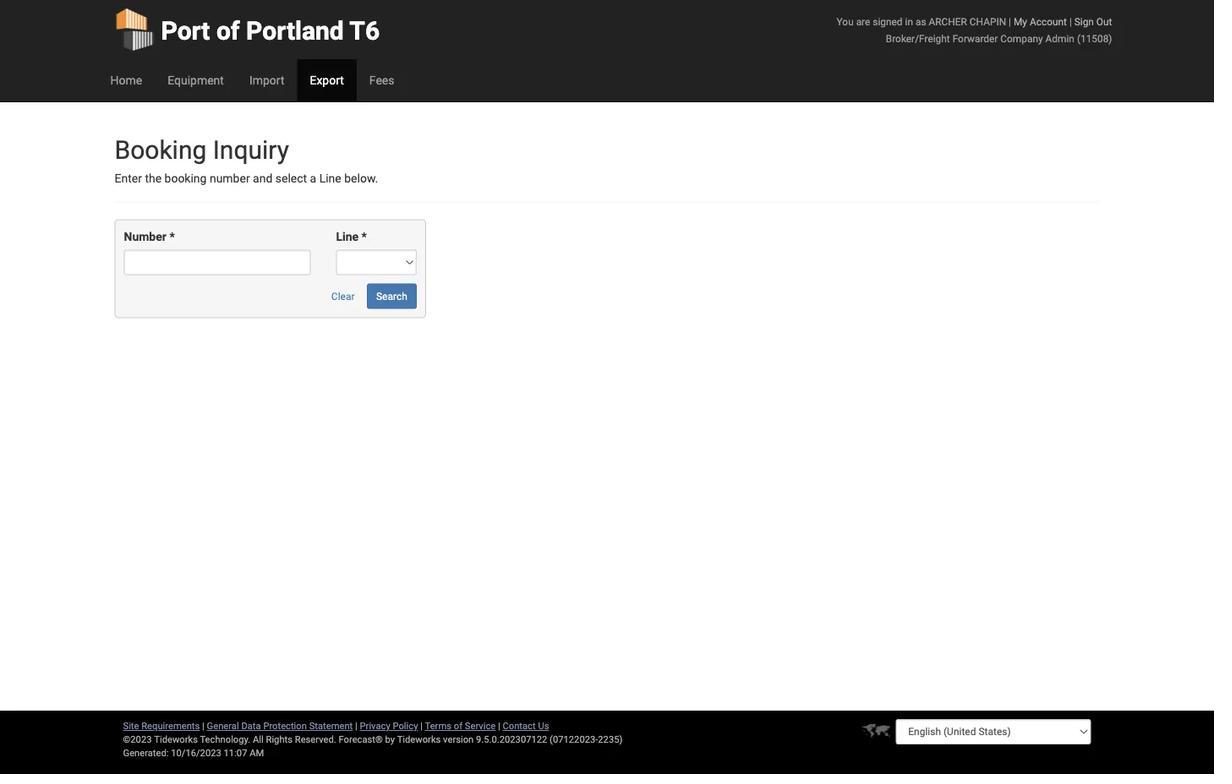 Task type: locate. For each thing, give the bounding box(es) containing it.
enter
[[115, 172, 142, 186]]

export
[[310, 73, 344, 87]]

and
[[253, 172, 273, 186]]

tideworks
[[397, 735, 441, 746]]

forecast®
[[339, 735, 383, 746]]

the
[[145, 172, 162, 186]]

* right 'number'
[[170, 230, 175, 244]]

version
[[443, 735, 474, 746]]

site requirements | general data protection statement | privacy policy | terms of service | contact us ©2023 tideworks technology. all rights reserved. forecast® by tideworks version 9.5.0.202307122 (07122023-2235) generated: 10/16/2023 11:07 am
[[123, 721, 623, 759]]

0 horizontal spatial *
[[170, 230, 175, 244]]

1 * from the left
[[170, 230, 175, 244]]

out
[[1097, 16, 1113, 27]]

clear
[[332, 291, 355, 302]]

general data protection statement link
[[207, 721, 353, 732]]

* for number *
[[170, 230, 175, 244]]

service
[[465, 721, 496, 732]]

line
[[320, 172, 342, 186], [336, 230, 359, 244]]

number *
[[124, 230, 175, 244]]

of right port
[[216, 16, 240, 46]]

import button
[[237, 59, 297, 102]]

| left general
[[202, 721, 205, 732]]

(11508)
[[1078, 33, 1113, 44]]

statement
[[309, 721, 353, 732]]

below.
[[345, 172, 378, 186]]

admin
[[1046, 33, 1075, 44]]

portland
[[246, 16, 344, 46]]

booking inquiry enter the booking number and select a line below.
[[115, 135, 378, 186]]

by
[[385, 735, 395, 746]]

line right a at the left top
[[320, 172, 342, 186]]

©2023 tideworks
[[123, 735, 198, 746]]

0 vertical spatial line
[[320, 172, 342, 186]]

select
[[276, 172, 307, 186]]

inquiry
[[213, 135, 289, 165]]

us
[[538, 721, 549, 732]]

1 horizontal spatial of
[[454, 721, 463, 732]]

| left the sign at the top
[[1070, 16, 1073, 27]]

0 horizontal spatial of
[[216, 16, 240, 46]]

number
[[124, 230, 167, 244]]

my account link
[[1014, 16, 1068, 27]]

line up clear button
[[336, 230, 359, 244]]

of
[[216, 16, 240, 46], [454, 721, 463, 732]]

of up version on the bottom of page
[[454, 721, 463, 732]]

requirements
[[141, 721, 200, 732]]

2235)
[[598, 735, 623, 746]]

of inside port of portland t6 link
[[216, 16, 240, 46]]

1 vertical spatial line
[[336, 230, 359, 244]]

data
[[241, 721, 261, 732]]

booking
[[165, 172, 207, 186]]

all
[[253, 735, 264, 746]]

am
[[250, 748, 264, 759]]

contact us link
[[503, 721, 549, 732]]

* down below.
[[362, 230, 367, 244]]

*
[[170, 230, 175, 244], [362, 230, 367, 244]]

1 vertical spatial of
[[454, 721, 463, 732]]

export button
[[297, 59, 357, 102]]

archer
[[929, 16, 968, 27]]

line *
[[336, 230, 367, 244]]

1 horizontal spatial *
[[362, 230, 367, 244]]

broker/freight
[[886, 33, 951, 44]]

equipment
[[168, 73, 224, 87]]

0 vertical spatial of
[[216, 16, 240, 46]]

2 * from the left
[[362, 230, 367, 244]]

|
[[1009, 16, 1012, 27], [1070, 16, 1073, 27], [202, 721, 205, 732], [355, 721, 358, 732], [421, 721, 423, 732], [498, 721, 501, 732]]

a
[[310, 172, 317, 186]]



Task type: describe. For each thing, give the bounding box(es) containing it.
terms
[[425, 721, 452, 732]]

clear button
[[322, 284, 364, 309]]

9.5.0.202307122
[[476, 735, 548, 746]]

10/16/2023
[[171, 748, 221, 759]]

of inside site requirements | general data protection statement | privacy policy | terms of service | contact us ©2023 tideworks technology. all rights reserved. forecast® by tideworks version 9.5.0.202307122 (07122023-2235) generated: 10/16/2023 11:07 am
[[454, 721, 463, 732]]

equipment button
[[155, 59, 237, 102]]

port of portland t6 link
[[115, 0, 380, 59]]

privacy
[[360, 721, 391, 732]]

site
[[123, 721, 139, 732]]

forwarder
[[953, 33, 999, 44]]

company
[[1001, 33, 1044, 44]]

general
[[207, 721, 239, 732]]

sign out link
[[1075, 16, 1113, 27]]

technology.
[[200, 735, 251, 746]]

port
[[161, 16, 210, 46]]

signed
[[873, 16, 903, 27]]

number
[[210, 172, 250, 186]]

chapin
[[970, 16, 1007, 27]]

contact
[[503, 721, 536, 732]]

| left the my
[[1009, 16, 1012, 27]]

terms of service link
[[425, 721, 496, 732]]

| up 9.5.0.202307122
[[498, 721, 501, 732]]

(07122023-
[[550, 735, 598, 746]]

as
[[916, 16, 927, 27]]

fees button
[[357, 59, 407, 102]]

| up tideworks
[[421, 721, 423, 732]]

search
[[376, 291, 408, 302]]

protection
[[263, 721, 307, 732]]

sign
[[1075, 16, 1095, 27]]

my
[[1014, 16, 1028, 27]]

privacy policy link
[[360, 721, 418, 732]]

home
[[110, 73, 142, 87]]

you are signed in as archer chapin | my account | sign out broker/freight forwarder company admin (11508)
[[837, 16, 1113, 44]]

booking
[[115, 135, 207, 165]]

port of portland t6
[[161, 16, 380, 46]]

fees
[[370, 73, 395, 87]]

rights
[[266, 735, 293, 746]]

in
[[906, 16, 914, 27]]

you
[[837, 16, 854, 27]]

import
[[249, 73, 285, 87]]

11:07
[[224, 748, 247, 759]]

reserved.
[[295, 735, 337, 746]]

policy
[[393, 721, 418, 732]]

search button
[[367, 284, 417, 309]]

Number * text field
[[124, 250, 311, 275]]

| up forecast®
[[355, 721, 358, 732]]

* for line *
[[362, 230, 367, 244]]

t6
[[350, 16, 380, 46]]

site requirements link
[[123, 721, 200, 732]]

home button
[[98, 59, 155, 102]]

line inside booking inquiry enter the booking number and select a line below.
[[320, 172, 342, 186]]

are
[[857, 16, 871, 27]]

account
[[1030, 16, 1068, 27]]

generated:
[[123, 748, 169, 759]]



Task type: vqa. For each thing, say whether or not it's contained in the screenshot.
My Account the My
no



